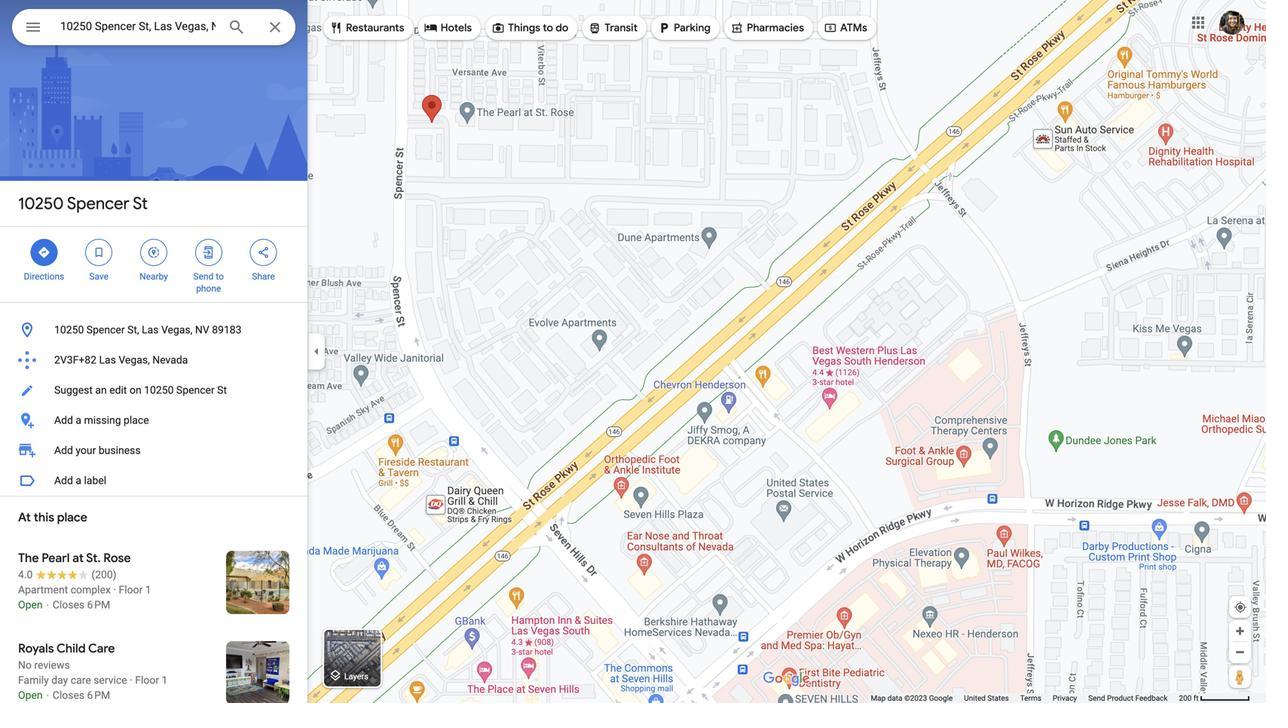 Task type: describe. For each thing, give the bounding box(es) containing it.
place inside button
[[124, 414, 149, 427]]

royals child care no reviews family day care service · floor 1 open ⋅ closes 6 pm
[[18, 641, 168, 702]]

zoom in image
[[1235, 626, 1246, 637]]

 atms
[[824, 20, 868, 36]]

10250 inside 'suggest an edit on 10250 spencer st' button
[[144, 384, 174, 397]]

1 inside royals child care no reviews family day care service · floor 1 open ⋅ closes 6 pm
[[162, 674, 168, 687]]

10250 spencer st, las vegas, nv 89183
[[54, 324, 242, 336]]

terms
[[1021, 694, 1042, 703]]

parking
[[674, 21, 711, 35]]

add your business link
[[0, 436, 308, 466]]

suggest an edit on 10250 spencer st button
[[0, 375, 308, 406]]

 search field
[[12, 9, 296, 48]]

show street view coverage image
[[1230, 666, 1251, 688]]

closes inside apartment complex · floor 1 open ⋅ closes 6 pm
[[53, 599, 84, 611]]

send product feedback
[[1089, 694, 1168, 703]]

las inside 10250 spencer st, las vegas, nv 89183 button
[[142, 324, 159, 336]]

 pharmacies
[[730, 20, 804, 36]]

rose
[[103, 551, 131, 566]]

89183
[[212, 324, 242, 336]]

floor inside royals child care no reviews family day care service · floor 1 open ⋅ closes 6 pm
[[135, 674, 159, 687]]

open inside royals child care no reviews family day care service · floor 1 open ⋅ closes 6 pm
[[18, 689, 43, 702]]

4.0
[[18, 569, 33, 581]]

 parking
[[657, 20, 711, 36]]

⋅ inside royals child care no reviews family day care service · floor 1 open ⋅ closes 6 pm
[[45, 689, 50, 702]]

do
[[556, 21, 569, 35]]

actions for 10250 spencer st region
[[0, 227, 308, 302]]

google maps element
[[0, 0, 1266, 703]]

apartment complex · floor 1 open ⋅ closes 6 pm
[[18, 584, 151, 611]]

6 pm inside apartment complex · floor 1 open ⋅ closes 6 pm
[[87, 599, 110, 611]]

closes inside royals child care no reviews family day care service · floor 1 open ⋅ closes 6 pm
[[53, 689, 84, 702]]

las inside 2v3f+82 las vegas, nevada button
[[99, 354, 116, 366]]

suggest an edit on 10250 spencer st
[[54, 384, 227, 397]]

0 horizontal spatial st
[[133, 193, 148, 214]]

10250 for 10250 spencer st
[[18, 193, 64, 214]]

to inside  things to do
[[543, 21, 553, 35]]


[[24, 16, 42, 38]]


[[824, 20, 837, 36]]

2v3f+82 las vegas, nevada button
[[0, 345, 308, 375]]

things
[[508, 21, 541, 35]]

2v3f+82 las vegas, nevada
[[54, 354, 188, 366]]

child
[[57, 641, 86, 657]]

none field inside the 10250 spencer st, las vegas, nv 89183 field
[[60, 17, 216, 35]]

add a missing place
[[54, 414, 149, 427]]

200 ft
[[1179, 694, 1199, 703]]


[[424, 20, 438, 36]]

10250 spencer st
[[18, 193, 148, 214]]

spencer for st
[[67, 193, 129, 214]]

service
[[94, 674, 127, 687]]


[[492, 20, 505, 36]]

share
[[252, 271, 275, 282]]

edit
[[109, 384, 127, 397]]

phone
[[196, 283, 221, 294]]

1 horizontal spatial vegas,
[[161, 324, 193, 336]]

reviews
[[34, 659, 70, 672]]

united
[[964, 694, 986, 703]]

care
[[71, 674, 91, 687]]

(200)
[[92, 569, 117, 581]]

directions
[[24, 271, 64, 282]]

privacy
[[1053, 694, 1077, 703]]

st,
[[127, 324, 139, 336]]

feedback
[[1136, 694, 1168, 703]]

send for send product feedback
[[1089, 694, 1106, 703]]

save
[[89, 271, 109, 282]]

the pearl at st. rose
[[18, 551, 131, 566]]

care
[[88, 641, 115, 657]]

open inside apartment complex · floor 1 open ⋅ closes 6 pm
[[18, 599, 43, 611]]

st.
[[86, 551, 101, 566]]

united states
[[964, 694, 1009, 703]]

complex
[[71, 584, 111, 596]]

map data ©2023 google
[[871, 694, 953, 703]]

200 ft button
[[1179, 694, 1251, 703]]


[[92, 244, 106, 261]]

royals
[[18, 641, 54, 657]]


[[37, 244, 51, 261]]

footer inside google maps element
[[871, 694, 1179, 703]]


[[588, 20, 602, 36]]

day
[[51, 674, 68, 687]]

family
[[18, 674, 49, 687]]

pearl
[[42, 551, 70, 566]]


[[657, 20, 671, 36]]

add a missing place button
[[0, 406, 308, 436]]

⋅ inside apartment complex · floor 1 open ⋅ closes 6 pm
[[45, 599, 50, 611]]



Task type: vqa. For each thing, say whether or not it's contained in the screenshot.


Task type: locate. For each thing, give the bounding box(es) containing it.
vegas, down st,
[[119, 354, 150, 366]]

0 vertical spatial place
[[124, 414, 149, 427]]

0 vertical spatial add
[[54, 414, 73, 427]]

show your location image
[[1234, 601, 1248, 614]]

1 vertical spatial 1
[[162, 674, 168, 687]]

at
[[18, 510, 31, 525]]

2 open from the top
[[18, 689, 43, 702]]

2 vertical spatial spencer
[[176, 384, 215, 397]]

1 vertical spatial 6 pm
[[87, 689, 110, 702]]

1 vertical spatial send
[[1089, 694, 1106, 703]]

1 horizontal spatial ·
[[130, 674, 132, 687]]

open
[[18, 599, 43, 611], [18, 689, 43, 702]]

send for send to phone
[[193, 271, 214, 282]]

0 horizontal spatial ·
[[113, 584, 116, 596]]

0 vertical spatial ⋅
[[45, 599, 50, 611]]


[[257, 244, 270, 261]]

1 horizontal spatial send
[[1089, 694, 1106, 703]]

⋅ down family
[[45, 689, 50, 702]]

1 vertical spatial spencer
[[87, 324, 125, 336]]


[[147, 244, 161, 261]]

©2023
[[905, 694, 927, 703]]

google
[[929, 694, 953, 703]]

a for label
[[76, 475, 81, 487]]

3 add from the top
[[54, 475, 73, 487]]

0 horizontal spatial las
[[99, 354, 116, 366]]

1 vertical spatial a
[[76, 475, 81, 487]]

floor down "rose"
[[119, 584, 143, 596]]

10250 inside 10250 spencer st, las vegas, nv 89183 button
[[54, 324, 84, 336]]


[[730, 20, 744, 36]]

0 horizontal spatial 1
[[145, 584, 151, 596]]

0 vertical spatial open
[[18, 599, 43, 611]]

apartment
[[18, 584, 68, 596]]

1 vertical spatial las
[[99, 354, 116, 366]]

 hotels
[[424, 20, 472, 36]]

closes down day
[[53, 689, 84, 702]]

send product feedback button
[[1089, 694, 1168, 703]]

1 horizontal spatial place
[[124, 414, 149, 427]]

send left 'product'
[[1089, 694, 1106, 703]]

st down 89183
[[217, 384, 227, 397]]

privacy button
[[1053, 694, 1077, 703]]

10250 Spencer St, Las Vegas, NV 89183 field
[[12, 9, 296, 45]]

· inside apartment complex · floor 1 open ⋅ closes 6 pm
[[113, 584, 116, 596]]

st up 
[[133, 193, 148, 214]]

send inside send to phone
[[193, 271, 214, 282]]

states
[[988, 694, 1009, 703]]

open down family
[[18, 689, 43, 702]]

add for add a missing place
[[54, 414, 73, 427]]

add your business
[[54, 444, 141, 457]]

at
[[73, 551, 84, 566]]

1 vertical spatial ·
[[130, 674, 132, 687]]

label
[[84, 475, 106, 487]]

business
[[99, 444, 141, 457]]

data
[[888, 694, 903, 703]]

map
[[871, 694, 886, 703]]

footer containing map data ©2023 google
[[871, 694, 1179, 703]]

10250 right 'on'
[[144, 384, 174, 397]]

2 add from the top
[[54, 444, 73, 457]]

1 inside apartment complex · floor 1 open ⋅ closes 6 pm
[[145, 584, 151, 596]]

2 vertical spatial 10250
[[144, 384, 174, 397]]

to left do
[[543, 21, 553, 35]]

this
[[34, 510, 54, 525]]

1 horizontal spatial 1
[[162, 674, 168, 687]]

2 a from the top
[[76, 475, 81, 487]]

vegas,
[[161, 324, 193, 336], [119, 354, 150, 366]]

send up 'phone'
[[193, 271, 214, 282]]

to
[[543, 21, 553, 35], [216, 271, 224, 282]]

atms
[[840, 21, 868, 35]]

1 6 pm from the top
[[87, 599, 110, 611]]

closes down complex
[[53, 599, 84, 611]]

add for add your business
[[54, 444, 73, 457]]

place
[[124, 414, 149, 427], [57, 510, 87, 525]]

· inside royals child care no reviews family day care service · floor 1 open ⋅ closes 6 pm
[[130, 674, 132, 687]]

layers
[[344, 672, 369, 681]]

4.0 stars 200 reviews image
[[18, 568, 117, 583]]

6 pm inside royals child care no reviews family day care service · floor 1 open ⋅ closes 6 pm
[[87, 689, 110, 702]]

add a label button
[[0, 466, 308, 496]]

1 vertical spatial ⋅
[[45, 689, 50, 702]]

· right service
[[130, 674, 132, 687]]

1 ⋅ from the top
[[45, 599, 50, 611]]

an
[[95, 384, 107, 397]]

a left label
[[76, 475, 81, 487]]

1 horizontal spatial to
[[543, 21, 553, 35]]

your
[[76, 444, 96, 457]]

2 ⋅ from the top
[[45, 689, 50, 702]]

None field
[[60, 17, 216, 35]]

10250
[[18, 193, 64, 214], [54, 324, 84, 336], [144, 384, 174, 397]]

google account: giulia masi  
(giulia.masi@adept.ai) image
[[1220, 11, 1245, 35]]

place down 'on'
[[124, 414, 149, 427]]

1 add from the top
[[54, 414, 73, 427]]

zoom out image
[[1235, 647, 1246, 658]]

a inside add a missing place button
[[76, 414, 81, 427]]


[[329, 20, 343, 36]]

restaurants
[[346, 21, 405, 35]]

no
[[18, 659, 32, 672]]

send inside button
[[1089, 694, 1106, 703]]

10250 spencer st, las vegas, nv 89183 button
[[0, 315, 308, 345]]

6 pm down complex
[[87, 599, 110, 611]]

on
[[130, 384, 141, 397]]

2 6 pm from the top
[[87, 689, 110, 702]]

the
[[18, 551, 39, 566]]

0 horizontal spatial vegas,
[[119, 354, 150, 366]]

0 vertical spatial floor
[[119, 584, 143, 596]]

floor right service
[[135, 674, 159, 687]]

spencer
[[67, 193, 129, 214], [87, 324, 125, 336], [176, 384, 215, 397]]

add left label
[[54, 475, 73, 487]]

to inside send to phone
[[216, 271, 224, 282]]

hotels
[[441, 21, 472, 35]]

1 vertical spatial to
[[216, 271, 224, 282]]

nevada
[[152, 354, 188, 366]]

add a label
[[54, 475, 106, 487]]

6 pm down service
[[87, 689, 110, 702]]

1
[[145, 584, 151, 596], [162, 674, 168, 687]]

nearby
[[140, 271, 168, 282]]

place right "this"
[[57, 510, 87, 525]]

0 vertical spatial 6 pm
[[87, 599, 110, 611]]

spencer left st,
[[87, 324, 125, 336]]

2v3f+82
[[54, 354, 97, 366]]

0 vertical spatial 1
[[145, 584, 151, 596]]

1 open from the top
[[18, 599, 43, 611]]

1 vertical spatial add
[[54, 444, 73, 457]]

a
[[76, 414, 81, 427], [76, 475, 81, 487]]

st
[[133, 193, 148, 214], [217, 384, 227, 397]]

floor
[[119, 584, 143, 596], [135, 674, 159, 687]]

0 vertical spatial closes
[[53, 599, 84, 611]]

open down 'apartment'
[[18, 599, 43, 611]]

las up an
[[99, 354, 116, 366]]

spencer for st,
[[87, 324, 125, 336]]

0 horizontal spatial to
[[216, 271, 224, 282]]

send
[[193, 271, 214, 282], [1089, 694, 1106, 703]]

1 vertical spatial floor
[[135, 674, 159, 687]]

a left missing
[[76, 414, 81, 427]]

1 right service
[[162, 674, 168, 687]]

ft
[[1194, 694, 1199, 703]]

0 vertical spatial st
[[133, 193, 148, 214]]

1 vertical spatial vegas,
[[119, 354, 150, 366]]

 transit
[[588, 20, 638, 36]]

spencer up 
[[67, 193, 129, 214]]

0 vertical spatial a
[[76, 414, 81, 427]]

suggest
[[54, 384, 93, 397]]

st inside button
[[217, 384, 227, 397]]

0 vertical spatial vegas,
[[161, 324, 193, 336]]

10250 spencer st main content
[[0, 0, 308, 703]]

0 vertical spatial las
[[142, 324, 159, 336]]

1 closes from the top
[[53, 599, 84, 611]]

1 right complex
[[145, 584, 151, 596]]

6 pm
[[87, 599, 110, 611], [87, 689, 110, 702]]

 things to do
[[492, 20, 569, 36]]

at this place
[[18, 510, 87, 525]]

0 vertical spatial spencer
[[67, 193, 129, 214]]

1 a from the top
[[76, 414, 81, 427]]

send to phone
[[193, 271, 224, 294]]

vegas, left nv
[[161, 324, 193, 336]]

0 vertical spatial to
[[543, 21, 553, 35]]

add for add a label
[[54, 475, 73, 487]]

1 horizontal spatial las
[[142, 324, 159, 336]]

1 vertical spatial place
[[57, 510, 87, 525]]

a inside add a label button
[[76, 475, 81, 487]]

 restaurants
[[329, 20, 405, 36]]

transit
[[605, 21, 638, 35]]

add left your in the bottom left of the page
[[54, 444, 73, 457]]

⋅ down 'apartment'
[[45, 599, 50, 611]]

1 vertical spatial closes
[[53, 689, 84, 702]]

spencer down nevada
[[176, 384, 215, 397]]

1 vertical spatial st
[[217, 384, 227, 397]]

product
[[1107, 694, 1134, 703]]

a for missing
[[76, 414, 81, 427]]

footer
[[871, 694, 1179, 703]]

1 vertical spatial 10250
[[54, 324, 84, 336]]

to up 'phone'
[[216, 271, 224, 282]]

1 vertical spatial open
[[18, 689, 43, 702]]

collapse side panel image
[[308, 343, 325, 360]]


[[202, 244, 215, 261]]

las right st,
[[142, 324, 159, 336]]

0 vertical spatial 10250
[[18, 193, 64, 214]]

missing
[[84, 414, 121, 427]]

0 vertical spatial ·
[[113, 584, 116, 596]]

1 horizontal spatial st
[[217, 384, 227, 397]]

10250 up 2v3f+82
[[54, 324, 84, 336]]

10250 for 10250 spencer st, las vegas, nv 89183
[[54, 324, 84, 336]]

pharmacies
[[747, 21, 804, 35]]

2 vertical spatial add
[[54, 475, 73, 487]]

 button
[[12, 9, 54, 48]]

2 closes from the top
[[53, 689, 84, 702]]

floor inside apartment complex · floor 1 open ⋅ closes 6 pm
[[119, 584, 143, 596]]

0 vertical spatial send
[[193, 271, 214, 282]]

10250 up 
[[18, 193, 64, 214]]

nv
[[195, 324, 209, 336]]

add down the suggest
[[54, 414, 73, 427]]

·
[[113, 584, 116, 596], [130, 674, 132, 687]]

terms button
[[1021, 694, 1042, 703]]

· down (200)
[[113, 584, 116, 596]]

0 horizontal spatial send
[[193, 271, 214, 282]]

0 horizontal spatial place
[[57, 510, 87, 525]]



